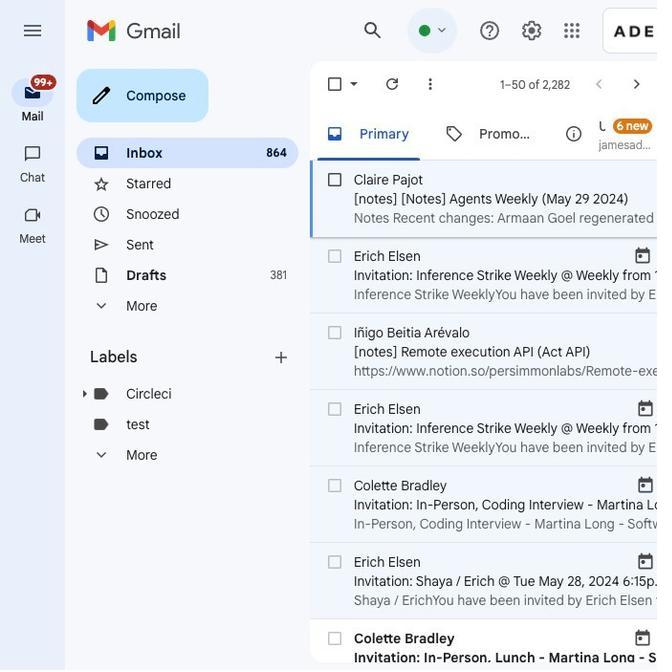 Task type: locate. For each thing, give the bounding box(es) containing it.
refresh image
[[383, 75, 402, 94]]

calendar event image for fourth row from the top of the page
[[636, 400, 656, 419]]

tab list
[[310, 107, 657, 161]]

row
[[310, 161, 657, 237], [310, 237, 657, 314], [310, 314, 657, 390], [310, 390, 657, 467], [310, 467, 657, 543], [310, 543, 657, 620], [310, 620, 657, 671]]

primary tab
[[310, 107, 428, 161]]

5 row from the top
[[310, 467, 657, 543]]

gmail image
[[86, 11, 190, 50]]

6 row from the top
[[310, 543, 657, 620]]

None checkbox
[[325, 170, 344, 189], [325, 400, 344, 419], [325, 170, 344, 189], [325, 400, 344, 419]]

None checkbox
[[325, 75, 344, 94], [325, 247, 344, 266], [325, 323, 344, 342], [325, 75, 344, 94], [325, 247, 344, 266], [325, 323, 344, 342]]

heading
[[0, 109, 65, 124], [0, 170, 65, 186], [0, 231, 65, 247], [90, 348, 272, 367]]

7 row from the top
[[310, 620, 657, 671]]

calendar event image for 2nd row from the bottom
[[636, 553, 656, 572]]

calendar event image
[[634, 629, 653, 649]]

navigation
[[0, 61, 67, 671]]

main content
[[310, 107, 657, 671]]

Search in mail search field
[[350, 8, 396, 54]]

2 row from the top
[[310, 237, 657, 314]]

calendar event image for 5th row
[[636, 476, 656, 496]]

1 row from the top
[[310, 161, 657, 237]]

calendar event image
[[633, 247, 652, 266], [636, 400, 656, 419], [636, 476, 656, 496], [636, 553, 656, 572]]



Task type: vqa. For each thing, say whether or not it's contained in the screenshot.
Updates, 6 new messages, tab
yes



Task type: describe. For each thing, give the bounding box(es) containing it.
4 row from the top
[[310, 390, 657, 467]]

promotions tab
[[430, 107, 548, 161]]

older image
[[628, 75, 647, 94]]

support image
[[478, 19, 501, 42]]

3 row from the top
[[310, 314, 657, 390]]

settings image
[[520, 19, 543, 42]]

search in mail image
[[356, 13, 390, 48]]

main menu image
[[21, 19, 44, 42]]

more email options image
[[421, 75, 440, 94]]

calendar event image for 6th row from the bottom
[[633, 247, 652, 266]]

updates, 6 new messages, tab
[[549, 107, 657, 161]]



